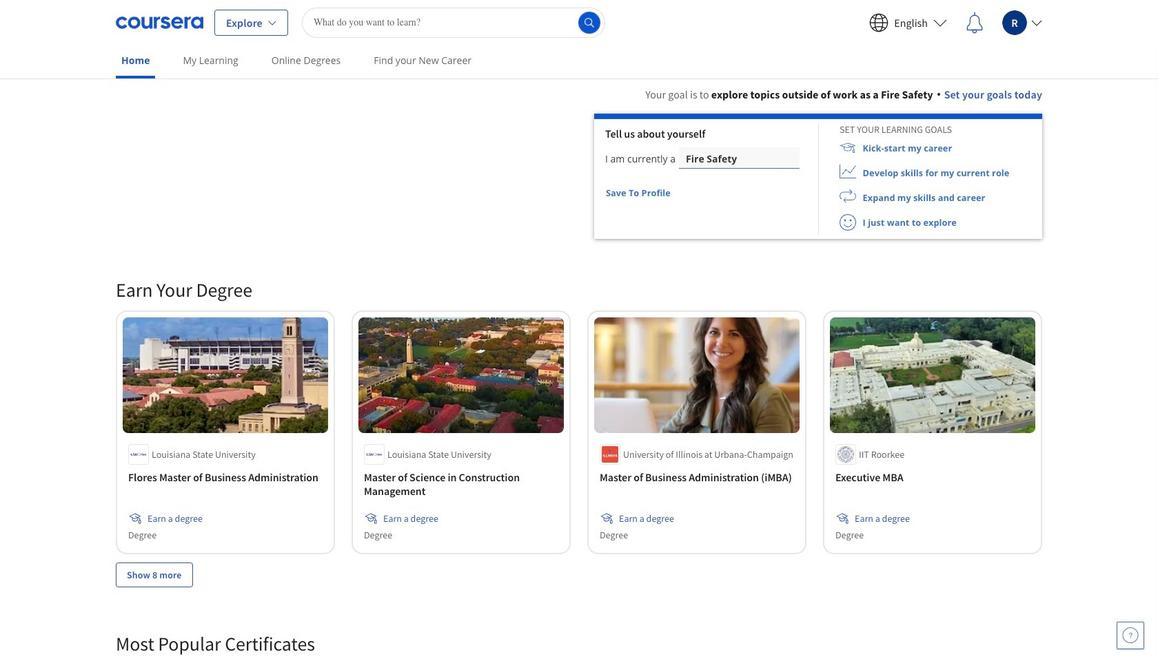 Task type: locate. For each thing, give the bounding box(es) containing it.
None search field
[[302, 7, 605, 38]]

status
[[671, 192, 678, 196]]

earn your degree collection element
[[108, 256, 1051, 610]]

main content
[[0, 70, 1158, 664]]

help center image
[[1122, 628, 1139, 645]]

What do you want to learn? text field
[[302, 7, 605, 38]]



Task type: describe. For each thing, give the bounding box(es) containing it.
coursera image
[[116, 11, 203, 33]]



Task type: vqa. For each thing, say whether or not it's contained in the screenshot.
COURSERA image
yes



